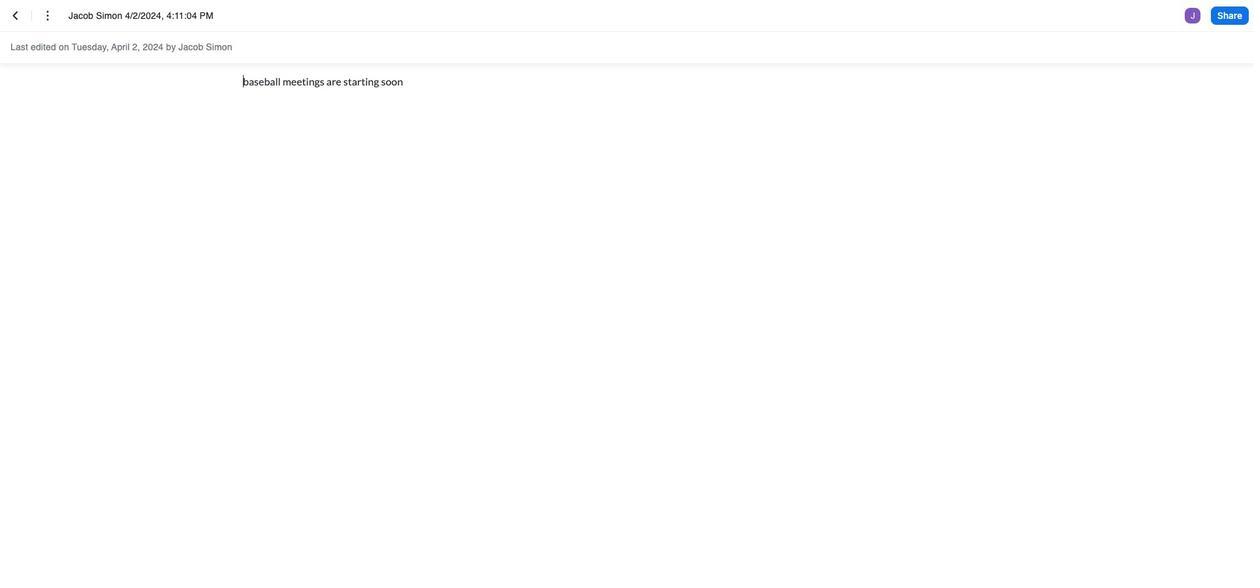 Task type: locate. For each thing, give the bounding box(es) containing it.
None text field
[[69, 9, 228, 22]]

bold image
[[218, 40, 234, 56]]

more image
[[40, 8, 56, 24]]



Task type: vqa. For each thing, say whether or not it's contained in the screenshot.
text field
yes



Task type: describe. For each thing, give the bounding box(es) containing it.
all notes image
[[8, 8, 24, 24]]

jacob simon image
[[1185, 8, 1201, 24]]



